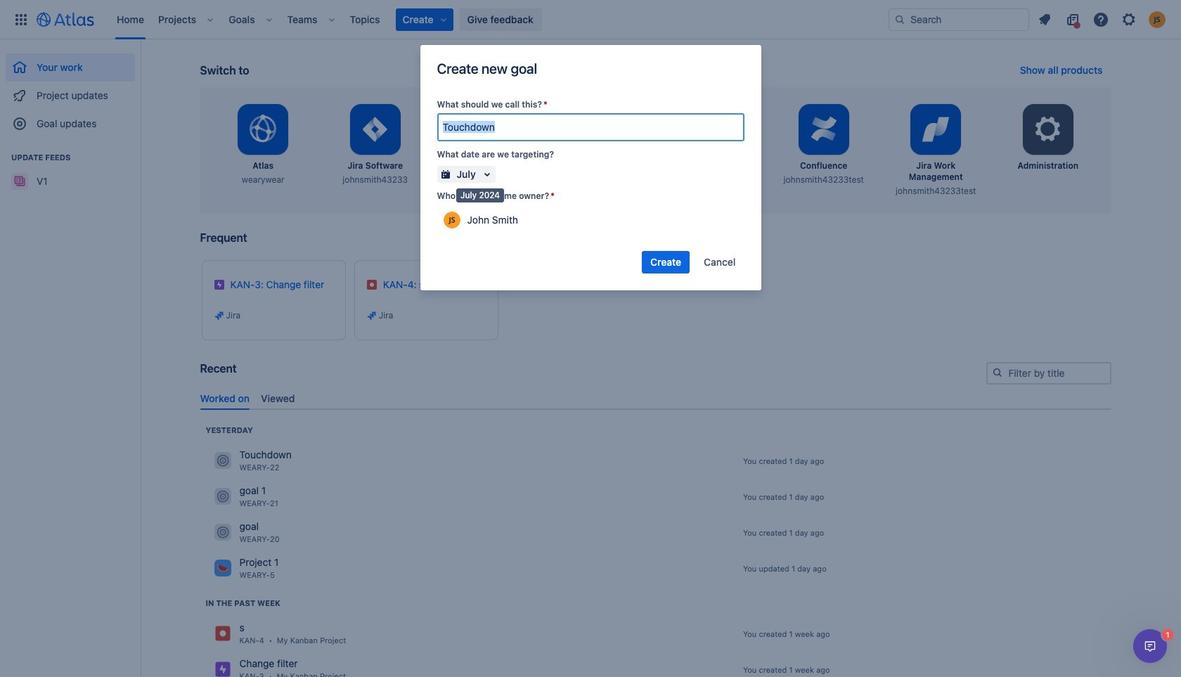 Task type: locate. For each thing, give the bounding box(es) containing it.
tooltip
[[457, 189, 504, 202]]

banner
[[0, 0, 1182, 39]]

1 vertical spatial townsquare image
[[214, 524, 231, 541]]

1 heading from the top
[[206, 425, 253, 436]]

heading for 1st townsquare icon from the top
[[206, 425, 253, 436]]

jira image
[[214, 310, 225, 322], [366, 310, 378, 322], [366, 310, 378, 322]]

2 heading from the top
[[206, 598, 281, 609]]

townsquare image
[[214, 489, 231, 505], [214, 524, 231, 541]]

0 vertical spatial heading
[[206, 425, 253, 436]]

jira image
[[214, 626, 231, 643]]

1 townsquare image from the top
[[214, 453, 231, 470]]

jira image
[[214, 662, 231, 678]]

townsquare image
[[214, 453, 231, 470], [214, 560, 231, 577]]

1 vertical spatial townsquare image
[[214, 560, 231, 577]]

1 vertical spatial heading
[[206, 598, 281, 609]]

help image
[[1093, 11, 1110, 28]]

2 townsquare image from the top
[[214, 560, 231, 577]]

settings image
[[1032, 113, 1066, 146]]

heading for jira icon
[[206, 598, 281, 609]]

Filter by title field
[[988, 364, 1111, 383]]

0 vertical spatial townsquare image
[[214, 453, 231, 470]]

2 townsquare image from the top
[[214, 524, 231, 541]]

None field
[[439, 115, 743, 140]]

heading
[[206, 425, 253, 436], [206, 598, 281, 609]]

dialog
[[1134, 630, 1168, 663]]

0 vertical spatial townsquare image
[[214, 489, 231, 505]]

2 group from the top
[[6, 138, 135, 200]]

None search field
[[889, 8, 1030, 31]]

group
[[6, 39, 135, 142], [6, 138, 135, 200]]

tab list
[[195, 387, 1118, 410]]

top element
[[8, 0, 889, 39]]



Task type: describe. For each thing, give the bounding box(es) containing it.
1 group from the top
[[6, 39, 135, 142]]

jira image
[[214, 310, 225, 322]]

1 townsquare image from the top
[[214, 489, 231, 505]]

search image
[[895, 14, 906, 25]]

Search field
[[889, 8, 1030, 31]]

search image
[[992, 367, 1004, 379]]



Task type: vqa. For each thing, say whether or not it's contained in the screenshot.
close drawer Image
no



